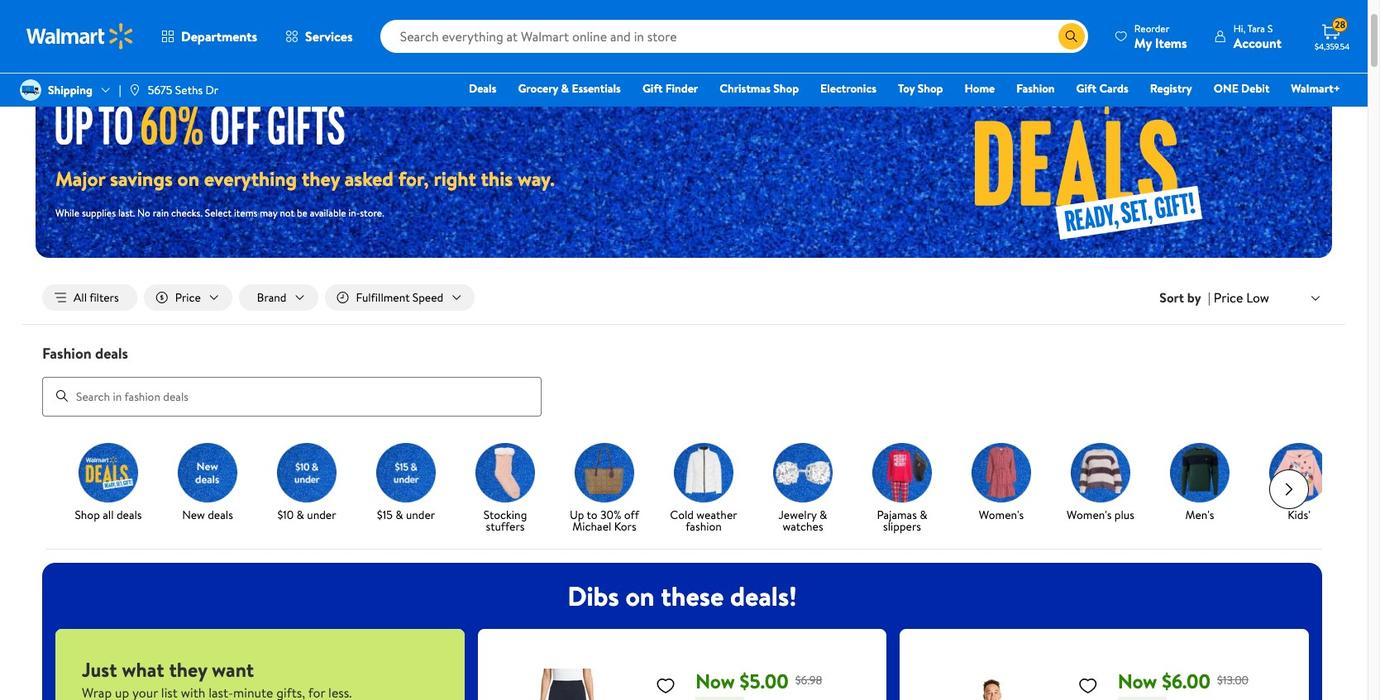 Task type: describe. For each thing, give the bounding box(es) containing it.
items
[[1155, 33, 1188, 52]]

seths
[[175, 82, 203, 98]]

fashion deals
[[42, 343, 128, 364]]

& for $10
[[297, 507, 304, 523]]

pajamas & slippers image
[[873, 443, 932, 503]]

stocking
[[484, 507, 527, 523]]

women's plus
[[1067, 507, 1135, 523]]

to
[[587, 507, 598, 523]]

registry link
[[1143, 79, 1200, 98]]

not
[[280, 206, 294, 220]]

sponsored
[[764, 23, 810, 37]]

0 horizontal spatial shop
[[75, 507, 100, 523]]

28
[[1335, 18, 1346, 32]]

cold weather fashion link
[[661, 443, 747, 536]]

supplies
[[82, 206, 116, 220]]

new deals image
[[178, 443, 237, 503]]

michael kors image
[[575, 443, 634, 503]]

& for grocery
[[561, 80, 569, 97]]

kors
[[614, 518, 637, 535]]

items
[[234, 206, 258, 220]]

sort and filter section element
[[22, 271, 1346, 324]]

gift finder link
[[635, 79, 706, 98]]

& for pajamas
[[920, 507, 928, 523]]

| inside sort and filter section element
[[1208, 289, 1211, 307]]

$10
[[277, 507, 294, 523]]

savings
[[110, 165, 173, 193]]

deals link
[[462, 79, 504, 98]]

what
[[122, 656, 164, 684]]

$6.98
[[795, 672, 823, 689]]

Walmart Site-Wide search field
[[380, 20, 1088, 53]]

search image
[[55, 390, 69, 403]]

fashion link
[[1009, 79, 1063, 98]]

search icon image
[[1065, 30, 1078, 43]]

asked
[[345, 165, 394, 193]]

$4,359.54
[[1315, 41, 1350, 52]]

up to 30% off michael kors link
[[562, 443, 648, 536]]

s
[[1268, 21, 1273, 35]]

checks.
[[171, 206, 203, 220]]

$10 & under
[[277, 507, 336, 523]]

by
[[1188, 289, 1202, 307]]

grocery & essentials link
[[511, 79, 629, 98]]

electronics
[[821, 80, 877, 97]]

account
[[1234, 33, 1282, 52]]

hi,
[[1234, 21, 1246, 35]]

available
[[310, 206, 346, 220]]

fashion
[[686, 518, 722, 535]]

michael
[[573, 518, 612, 535]]

sort
[[1160, 289, 1184, 307]]

women's plus image
[[1071, 443, 1131, 503]]

in-
[[349, 206, 360, 220]]

while
[[55, 206, 79, 220]]

fashion for fashion deals
[[42, 343, 92, 364]]

deals for fashion deals
[[95, 343, 128, 364]]

departments
[[181, 27, 257, 45]]

fulfillment
[[356, 289, 410, 306]]

under for $15 & under
[[406, 507, 435, 523]]

women's for women's plus
[[1067, 507, 1112, 523]]

shop ten dollars and under. image
[[277, 443, 337, 503]]

now for now $6.00
[[1118, 667, 1158, 695]]

hi, tara s account
[[1234, 21, 1282, 52]]

deals right the all
[[117, 507, 142, 523]]

pajamas & slippers link
[[859, 443, 945, 536]]

reorder my items
[[1135, 21, 1188, 52]]

toy shop
[[898, 80, 943, 97]]

jewelry & watches image
[[773, 443, 833, 503]]

my
[[1135, 33, 1152, 52]]

store.
[[360, 206, 384, 220]]

price for price low
[[1214, 289, 1244, 307]]

shop for toy shop
[[918, 80, 943, 97]]

up to 30% off michael kors
[[570, 507, 639, 535]]

add to favorites list, time and tru women's high rise ankle knit leggings image
[[656, 675, 676, 696]]

jewelry
[[779, 507, 817, 523]]

jewelry & watches
[[779, 507, 827, 535]]

services
[[305, 27, 353, 45]]

women's image
[[972, 443, 1031, 503]]

men's image
[[1170, 443, 1230, 503]]

0 vertical spatial |
[[119, 82, 121, 98]]

stocking stuffers link
[[462, 443, 548, 536]]

new
[[182, 507, 205, 523]]

sort by |
[[1160, 289, 1211, 307]]

brand button
[[239, 285, 318, 311]]

departments button
[[147, 17, 271, 56]]

all
[[103, 507, 114, 523]]

home link
[[957, 79, 1003, 98]]

toy shop link
[[891, 79, 951, 98]]

& for jewelry
[[820, 507, 827, 523]]

gift cards
[[1077, 80, 1129, 97]]

home
[[965, 80, 995, 97]]

now $6.00 group
[[913, 642, 1296, 701]]

major
[[55, 165, 105, 193]]

want
[[212, 656, 254, 684]]

Fashion deals search field
[[22, 343, 1346, 417]]

$13.00
[[1218, 672, 1249, 689]]

pajamas & slippers
[[877, 507, 928, 535]]

debit
[[1242, 80, 1270, 97]]

deals
[[469, 80, 497, 97]]

may
[[260, 206, 278, 220]]

1 horizontal spatial walmart black friday deals for days image
[[860, 66, 1333, 258]]

all filters button
[[42, 285, 137, 311]]

tara
[[1248, 21, 1266, 35]]

slippers
[[883, 518, 921, 535]]

30%
[[600, 507, 622, 523]]

0 vertical spatial they
[[302, 165, 340, 193]]

shipping
[[48, 82, 92, 98]]



Task type: vqa. For each thing, say whether or not it's contained in the screenshot.
Debit
yes



Task type: locate. For each thing, give the bounding box(es) containing it.
shop fashion. image
[[674, 443, 734, 503]]

gift for gift finder
[[643, 80, 663, 97]]

watches
[[783, 518, 824, 535]]

1 horizontal spatial |
[[1208, 289, 1211, 307]]

0 horizontal spatial now
[[696, 667, 735, 695]]

fashion inside "link"
[[1017, 80, 1055, 97]]

women's down women's image
[[979, 507, 1024, 523]]

now left $6.00
[[1118, 667, 1158, 695]]

one debit link
[[1207, 79, 1277, 98]]

1 horizontal spatial fashion
[[1017, 80, 1055, 97]]

under right $15
[[406, 507, 435, 523]]

Search search field
[[380, 20, 1088, 53]]

fashion for fashion
[[1017, 80, 1055, 97]]

one
[[1214, 80, 1239, 97]]

this
[[481, 165, 513, 193]]

1 women's from the left
[[979, 507, 1024, 523]]

& inside pajamas & slippers
[[920, 507, 928, 523]]

toy
[[898, 80, 915, 97]]

now for now $5.00
[[696, 667, 735, 695]]

& inside jewelry & watches
[[820, 507, 827, 523]]

christmas shop
[[720, 80, 799, 97]]

1 gift from the left
[[643, 80, 663, 97]]

walmart+
[[1291, 80, 1341, 97]]

0 horizontal spatial price
[[175, 289, 201, 306]]

$15 & under image
[[376, 443, 436, 503]]

price for price
[[175, 289, 201, 306]]

now inside 'group'
[[696, 667, 735, 695]]

& right grocery
[[561, 80, 569, 97]]

1 horizontal spatial they
[[302, 165, 340, 193]]

right
[[434, 165, 476, 193]]

gift cards link
[[1069, 79, 1136, 98]]

deals right 'new'
[[208, 507, 233, 523]]

1 vertical spatial they
[[169, 656, 207, 684]]

fulfillment speed button
[[325, 285, 475, 311]]

women's left plus
[[1067, 507, 1112, 523]]

1 now from the left
[[696, 667, 735, 695]]

1 under from the left
[[307, 507, 336, 523]]

all filters
[[74, 289, 119, 306]]

0 vertical spatial fashion
[[1017, 80, 1055, 97]]

filters
[[89, 289, 119, 306]]

they
[[302, 165, 340, 193], [169, 656, 207, 684]]

dibs on these deals!
[[568, 578, 797, 614]]

new deals link
[[165, 443, 251, 524]]

& right $15
[[396, 507, 403, 523]]

off
[[624, 507, 639, 523]]

& for $15
[[396, 507, 403, 523]]

all
[[74, 289, 87, 306]]

finder
[[666, 80, 698, 97]]

0 horizontal spatial women's
[[979, 507, 1024, 523]]

gift for gift cards
[[1077, 80, 1097, 97]]

just what they want
[[82, 656, 254, 684]]

one debit
[[1214, 80, 1270, 97]]

shop left the all
[[75, 507, 100, 523]]

fashion inside search field
[[42, 343, 92, 364]]

&
[[561, 80, 569, 97], [297, 507, 304, 523], [396, 507, 403, 523], [820, 507, 827, 523], [920, 507, 928, 523]]

now inside group
[[1118, 667, 1158, 695]]

now left $5.00
[[696, 667, 735, 695]]

cards
[[1100, 80, 1129, 97]]

on right dibs
[[626, 578, 655, 614]]

reorder
[[1135, 21, 1170, 35]]

0 horizontal spatial |
[[119, 82, 121, 98]]

no
[[137, 206, 150, 220]]

shop
[[774, 80, 799, 97], [918, 80, 943, 97], [75, 507, 100, 523]]

low
[[1247, 289, 1270, 307]]

kids' image
[[1270, 443, 1329, 503]]

gift left cards in the top right of the page
[[1077, 80, 1097, 97]]

dibs
[[568, 578, 619, 614]]

fashion up search icon
[[42, 343, 92, 364]]

$15
[[377, 507, 393, 523]]

5675 seths dr
[[148, 82, 219, 98]]

pajamas
[[877, 507, 917, 523]]

grocery
[[518, 80, 558, 97]]

fulfillment speed
[[356, 289, 444, 306]]

& right $10
[[297, 507, 304, 523]]

deals down filters
[[95, 343, 128, 364]]

fashion right home link
[[1017, 80, 1055, 97]]

walmart+ link
[[1284, 79, 1348, 98]]

services button
[[271, 17, 367, 56]]

men's
[[1186, 507, 1215, 523]]

deals inside search field
[[95, 343, 128, 364]]

christmas shop link
[[712, 79, 807, 98]]

0 horizontal spatial gift
[[643, 80, 663, 97]]

shop right christmas
[[774, 80, 799, 97]]

new deals
[[182, 507, 233, 523]]

2 now from the left
[[1118, 667, 1158, 695]]

women's for women's
[[979, 507, 1024, 523]]

2 under from the left
[[406, 507, 435, 523]]

add to favorites list, hanes men's and big men's beefy tee with short sleeves, sizes s-6xl image
[[1078, 675, 1098, 696]]

men's link
[[1157, 443, 1243, 524]]

stocking stuffers
[[484, 507, 527, 535]]

walmart image
[[26, 23, 134, 50]]

now $6.00 $13.00
[[1118, 667, 1249, 695]]

price low button
[[1211, 287, 1326, 309]]

0 horizontal spatial fashion
[[42, 343, 92, 364]]

be
[[297, 206, 308, 220]]

cold weather fashion
[[670, 507, 738, 535]]

1 horizontal spatial shop
[[774, 80, 799, 97]]

shop all deals link
[[65, 443, 151, 524]]

select
[[205, 206, 232, 220]]

cold
[[670, 507, 694, 523]]

2 gift from the left
[[1077, 80, 1097, 97]]

stuffers
[[486, 518, 525, 535]]

walmart black friday deals for days image
[[860, 66, 1333, 258], [55, 103, 360, 145]]

0 horizontal spatial they
[[169, 656, 207, 684]]

up
[[570, 507, 584, 523]]

major savings on everything they asked for, right this way.
[[55, 165, 555, 193]]

2 women's from the left
[[1067, 507, 1112, 523]]

2 horizontal spatial shop
[[918, 80, 943, 97]]

$6.00
[[1162, 667, 1211, 695]]

next slide for chipmodulewithimages list image
[[1270, 469, 1309, 509]]

& right "pajamas"
[[920, 507, 928, 523]]

registry
[[1150, 80, 1193, 97]]

stocking stuffers image
[[476, 443, 535, 503]]

deals!
[[730, 578, 797, 614]]

under for $10 & under
[[307, 507, 336, 523]]

| left 5675
[[119, 82, 121, 98]]

kids'
[[1288, 507, 1311, 523]]

deals
[[95, 343, 128, 364], [117, 507, 142, 523], [208, 507, 233, 523]]

1 vertical spatial fashion
[[42, 343, 92, 364]]

jewelry & watches link
[[760, 443, 846, 536]]

0 horizontal spatial under
[[307, 507, 336, 523]]

0 vertical spatial on
[[178, 165, 199, 193]]

brand
[[257, 289, 287, 306]]

under right $10
[[307, 507, 336, 523]]

now
[[696, 667, 735, 695], [1118, 667, 1158, 695]]

shop for christmas shop
[[774, 80, 799, 97]]

deals for new deals
[[208, 507, 233, 523]]

now $5.00 group
[[491, 642, 874, 701]]

Search in fashion deals search field
[[42, 377, 542, 417]]

gift inside 'link'
[[1077, 80, 1097, 97]]

grocery & essentials
[[518, 80, 621, 97]]

0 horizontal spatial walmart black friday deals for days image
[[55, 103, 360, 145]]

1 horizontal spatial on
[[626, 578, 655, 614]]

1 horizontal spatial gift
[[1077, 80, 1097, 97]]

$10 & under link
[[264, 443, 350, 524]]

on up 'checks.'
[[178, 165, 199, 193]]

$15 & under
[[377, 507, 435, 523]]

 image
[[20, 79, 41, 101]]

dr
[[206, 82, 219, 98]]

they left want
[[169, 656, 207, 684]]

everything
[[204, 165, 297, 193]]

1 horizontal spatial price
[[1214, 289, 1244, 307]]

5675
[[148, 82, 172, 98]]

| right by
[[1208, 289, 1211, 307]]

0 horizontal spatial on
[[178, 165, 199, 193]]

on
[[178, 165, 199, 193], [626, 578, 655, 614]]

for,
[[398, 165, 429, 193]]

essentials
[[572, 80, 621, 97]]

price button
[[144, 285, 232, 311]]

1 horizontal spatial now
[[1118, 667, 1158, 695]]

gift left finder
[[643, 80, 663, 97]]

shop right toy
[[918, 80, 943, 97]]

& right jewelry
[[820, 507, 827, 523]]

1 horizontal spatial women's
[[1067, 507, 1112, 523]]

1 horizontal spatial under
[[406, 507, 435, 523]]

now $5.00 $6.98
[[696, 667, 823, 695]]

they up available
[[302, 165, 340, 193]]

1 vertical spatial on
[[626, 578, 655, 614]]

speed
[[413, 289, 444, 306]]

 image
[[128, 84, 141, 97]]

1 vertical spatial |
[[1208, 289, 1211, 307]]

shop all deals image
[[79, 443, 138, 503]]



